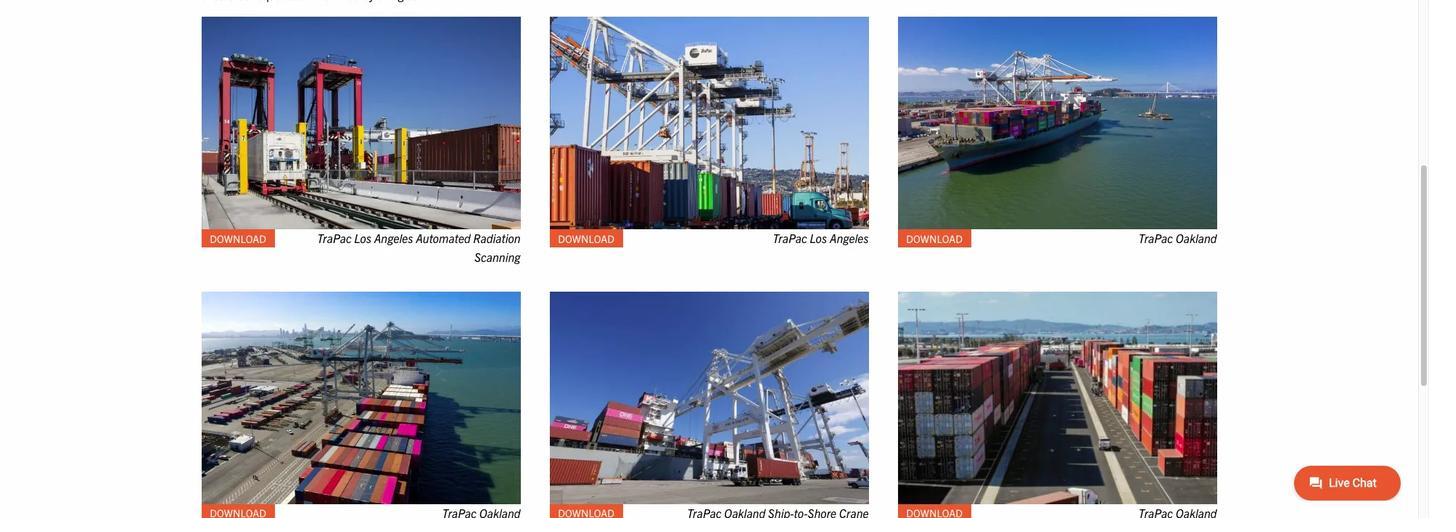 Task type: describe. For each thing, give the bounding box(es) containing it.
trapac for trapac oakland
[[1139, 231, 1174, 246]]

automated
[[416, 231, 471, 246]]

trapac oakland ship-to-shore crane image
[[550, 291, 869, 504]]

angeles for trapac los angeles automated radiation scanning
[[374, 231, 413, 246]]

trapac los angeles automated radiation scanning image
[[201, 17, 521, 230]]

tab panel containing trapac los angeles automated radiation scanning
[[187, 17, 1232, 518]]

download for trapac los angeles
[[558, 232, 615, 245]]

oakland
[[1176, 231, 1217, 246]]

trapac oakland
[[1139, 231, 1217, 246]]



Task type: vqa. For each thing, say whether or not it's contained in the screenshot.
top at
no



Task type: locate. For each thing, give the bounding box(es) containing it.
0 horizontal spatial download
[[210, 232, 266, 245]]

1 horizontal spatial trapac
[[773, 231, 808, 246]]

0 horizontal spatial angeles
[[374, 231, 413, 246]]

los for trapac los angeles automated radiation scanning
[[354, 231, 372, 246]]

download for trapac los angeles automated radiation scanning
[[210, 232, 266, 245]]

trapac inside trapac los angeles automated radiation scanning
[[317, 231, 352, 246]]

radiation
[[473, 231, 521, 246]]

2 download from the left
[[558, 232, 615, 245]]

1 horizontal spatial los
[[810, 231, 827, 246]]

los
[[354, 231, 372, 246], [810, 231, 827, 246]]

1 horizontal spatial download link
[[550, 230, 623, 248]]

trapac los angeles
[[773, 231, 869, 246]]

trapac los angeles automated radiation scanning
[[317, 231, 521, 264]]

2 horizontal spatial trapac
[[1139, 231, 1174, 246]]

0 horizontal spatial los
[[354, 231, 372, 246]]

1 angeles from the left
[[374, 231, 413, 246]]

download link
[[201, 230, 275, 248], [550, 230, 623, 248], [898, 230, 972, 248]]

3 download from the left
[[907, 232, 963, 245]]

trapac oakland image
[[898, 17, 1217, 230], [201, 291, 521, 504], [898, 291, 1217, 504]]

1 download from the left
[[210, 232, 266, 245]]

download link for trapac los angeles
[[550, 230, 623, 248]]

0 horizontal spatial download link
[[201, 230, 275, 248]]

trapac for trapac los angeles
[[773, 231, 808, 246]]

2 los from the left
[[810, 231, 827, 246]]

2 trapac from the left
[[773, 231, 808, 246]]

download
[[210, 232, 266, 245], [558, 232, 615, 245], [907, 232, 963, 245]]

1 horizontal spatial download
[[558, 232, 615, 245]]

2 horizontal spatial download link
[[898, 230, 972, 248]]

trapac los angeles image
[[550, 17, 869, 230]]

angeles for trapac los angeles
[[830, 231, 869, 246]]

download link for trapac los angeles automated radiation scanning
[[201, 230, 275, 248]]

3 download link from the left
[[898, 230, 972, 248]]

los inside trapac los angeles automated radiation scanning
[[354, 231, 372, 246]]

1 trapac from the left
[[317, 231, 352, 246]]

0 horizontal spatial trapac
[[317, 231, 352, 246]]

1 download link from the left
[[201, 230, 275, 248]]

trapac for trapac los angeles automated radiation scanning
[[317, 231, 352, 246]]

download for trapac oakland
[[907, 232, 963, 245]]

2 angeles from the left
[[830, 231, 869, 246]]

1 horizontal spatial angeles
[[830, 231, 869, 246]]

tab panel
[[187, 17, 1232, 518]]

los for trapac los angeles
[[810, 231, 827, 246]]

angeles inside trapac los angeles automated radiation scanning
[[374, 231, 413, 246]]

3 trapac from the left
[[1139, 231, 1174, 246]]

scanning
[[475, 250, 521, 264]]

trapac
[[317, 231, 352, 246], [773, 231, 808, 246], [1139, 231, 1174, 246]]

1 los from the left
[[354, 231, 372, 246]]

2 horizontal spatial download
[[907, 232, 963, 245]]

download link for trapac oakland
[[898, 230, 972, 248]]

angeles
[[374, 231, 413, 246], [830, 231, 869, 246]]

trapac oakland image for trapac los angeles image
[[898, 17, 1217, 230]]

trapac oakland image for "trapac oakland ship-to-shore crane" image
[[898, 291, 1217, 504]]

2 download link from the left
[[550, 230, 623, 248]]



